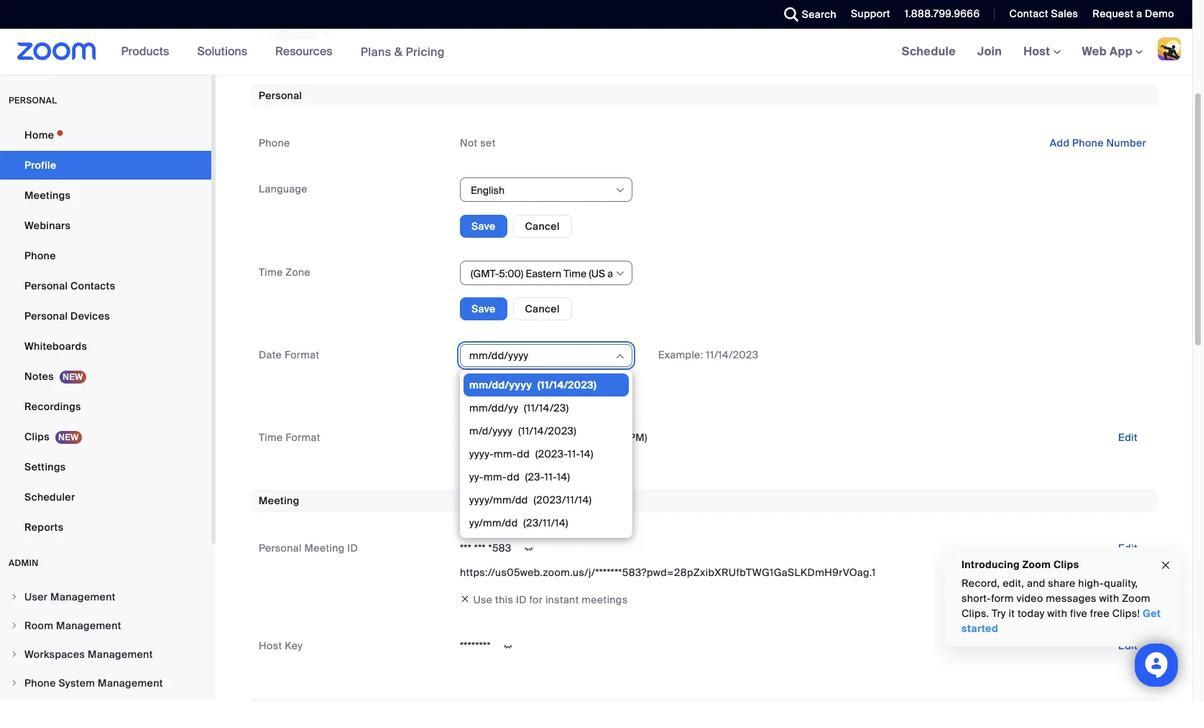Task type: describe. For each thing, give the bounding box(es) containing it.
show options image
[[614, 268, 626, 279]]

admin
[[9, 558, 39, 569]]

short-
[[962, 592, 991, 605]]

reports
[[24, 521, 64, 534]]

free
[[1090, 607, 1110, 620]]

11- for (23-
[[544, 471, 557, 484]]

zoom inside record, edit, and share high-quality, short-form video messages with zoom clips. try it today with five free clips!
[[1122, 592, 1151, 605]]

3 edit from the top
[[1118, 640, 1138, 652]]

five
[[1070, 607, 1087, 620]]

settings
[[24, 461, 66, 474]]

date format
[[259, 349, 319, 362]]

(2023-
[[535, 448, 568, 461]]

management for room management
[[56, 620, 121, 632]]

1 *** from the left
[[460, 542, 472, 555]]

pricing
[[406, 44, 445, 59]]

hide options image
[[614, 351, 626, 363]]

add
[[1050, 137, 1070, 149]]

right image for room management
[[10, 622, 19, 630]]

dd for yyyy-mm-dd
[[517, 448, 530, 461]]

web
[[1082, 44, 1107, 59]]

mm/dd/yyyy button
[[469, 345, 614, 367]]

yy-mm-dd (23-11-14)
[[469, 471, 570, 484]]

0 horizontal spatial meeting
[[259, 494, 299, 507]]

m/d/yyyy (11/14/2023)
[[469, 425, 576, 438]]

products button
[[121, 29, 176, 75]]

edit button for time format
[[1107, 426, 1149, 449]]

phone up the language
[[259, 137, 290, 149]]

save button for time zone
[[460, 298, 507, 321]]

schedule
[[902, 44, 956, 59]]

solutions button
[[197, 29, 254, 75]]

(2023/11/14)
[[534, 494, 592, 507]]

profile
[[24, 159, 56, 172]]

mm/dd/yyyy (11/14/2023)
[[469, 379, 597, 392]]

personal
[[9, 95, 57, 106]]

(11/14/23)
[[524, 402, 569, 415]]

edit,
[[1003, 577, 1024, 590]]

personal contacts
[[24, 280, 115, 293]]

3 edit button from the top
[[1107, 635, 1149, 658]]

webinars link
[[0, 211, 211, 240]]

and
[[1027, 577, 1045, 590]]

support
[[851, 7, 890, 20]]

personal for personal
[[259, 89, 302, 102]]

example:
[[658, 349, 703, 362]]

record,
[[962, 577, 1000, 590]]

search
[[802, 8, 837, 21]]

user management
[[24, 591, 116, 604]]

edit button for personal meeting id
[[1107, 537, 1149, 560]]

yyyy-
[[469, 448, 494, 461]]

phone link
[[0, 241, 211, 270]]

https://us05web.zoom.us/j/*******583?pwd=28pzxibxrufbtwg1gaslkdmh9rvoag.1
[[460, 566, 876, 579]]

introducing
[[962, 558, 1020, 571]]

host for host key
[[259, 640, 282, 652]]

user management menu item
[[0, 584, 211, 611]]

products
[[121, 44, 169, 59]]

banner containing products
[[0, 29, 1192, 75]]

(11/14/2023) for mm/dd/yyyy (11/14/2023)
[[538, 379, 597, 392]]

format for time format
[[285, 431, 320, 444]]

admin menu menu
[[0, 584, 211, 701]]

pm)
[[629, 431, 647, 444]]

system
[[59, 677, 95, 690]]

devices
[[70, 310, 110, 323]]

right image for user management
[[10, 593, 19, 602]]

settings link
[[0, 453, 211, 482]]

join
[[977, 44, 1002, 59]]

3 cancel from the top
[[525, 385, 560, 398]]

3 cancel button from the top
[[513, 380, 572, 403]]

plans
[[361, 44, 391, 59]]

cancel for language
[[525, 220, 560, 233]]

phone inside personal menu menu
[[24, 249, 56, 262]]

clips link
[[0, 423, 211, 451]]

resources button
[[275, 29, 339, 75]]

contacts
[[70, 280, 115, 293]]

management for workspaces management
[[88, 648, 153, 661]]

search button
[[773, 0, 840, 29]]

14) for (23-11-14)
[[557, 471, 570, 484]]

3 save button from the top
[[460, 380, 507, 403]]

schedule link
[[891, 29, 967, 75]]

use 12-hour time (example: 02:00 pm)
[[460, 431, 647, 444]]

management for user management
[[50, 591, 116, 604]]

yy/mm/dd (23/11/14)
[[469, 517, 568, 530]]

right image for workspaces management
[[10, 650, 19, 659]]

quality,
[[1104, 577, 1138, 590]]

Select Language text field
[[469, 180, 614, 201]]

show options image
[[614, 185, 626, 196]]

cancel button for language
[[513, 215, 572, 238]]

management down workspaces management menu item at the left bottom of page
[[98, 677, 163, 690]]

web app button
[[1082, 44, 1143, 59]]

id for this
[[516, 594, 527, 606]]

mm/dd/yyyy for mm/dd/yyyy
[[469, 350, 529, 363]]

(11/14/2023) for m/d/yyyy (11/14/2023)
[[518, 425, 576, 438]]

mm- for yy-
[[484, 471, 507, 484]]

profile picture image
[[1158, 37, 1181, 60]]

workspaces management menu item
[[0, 641, 211, 668]]

for
[[529, 594, 543, 606]]

time zone
[[259, 266, 311, 279]]

11- for (2023-
[[568, 448, 580, 461]]

profile link
[[0, 151, 211, 180]]

phone inside menu item
[[24, 677, 56, 690]]

whiteboards link
[[0, 332, 211, 361]]

meetings navigation
[[891, 29, 1192, 75]]

add phone number
[[1050, 137, 1146, 149]]

set
[[480, 137, 496, 149]]

today
[[1018, 607, 1045, 620]]

resources
[[275, 44, 333, 59]]

home
[[24, 129, 54, 142]]

save for time zone
[[471, 303, 496, 316]]

yy-
[[469, 471, 484, 484]]

14) for (2023-11-14)
[[580, 448, 593, 461]]

12-
[[482, 431, 496, 444]]

cancel for time zone
[[525, 303, 560, 316]]

(example:
[[546, 431, 594, 444]]

app
[[1110, 44, 1133, 59]]



Task type: locate. For each thing, give the bounding box(es) containing it.
0 horizontal spatial clips
[[24, 431, 50, 443]]

2 vertical spatial cancel
[[525, 385, 560, 398]]

1 vertical spatial edit button
[[1107, 537, 1149, 560]]

1 vertical spatial save button
[[460, 298, 507, 321]]

phone system management
[[24, 677, 163, 690]]

2 mm/dd/yyyy from the top
[[469, 379, 532, 392]]

save button for language
[[460, 215, 507, 238]]

mm-
[[494, 448, 517, 461], [484, 471, 507, 484]]

personal
[[259, 89, 302, 102], [24, 280, 68, 293], [24, 310, 68, 323], [259, 542, 302, 555]]

1 vertical spatial (11/14/2023)
[[518, 425, 576, 438]]

0 vertical spatial 11-
[[568, 448, 580, 461]]

0 vertical spatial mm/dd/yyyy
[[469, 350, 529, 363]]

right image inside workspaces management menu item
[[10, 650, 19, 659]]

meetings link
[[0, 181, 211, 210]]

yy/mm/dd
[[469, 517, 518, 530]]

2 vertical spatial edit
[[1118, 640, 1138, 652]]

room management menu item
[[0, 612, 211, 640]]

2 edit from the top
[[1118, 542, 1138, 555]]

phone system management menu item
[[0, 670, 211, 697]]

cancel up "(11/14/23)"
[[525, 385, 560, 398]]

0 vertical spatial zoom
[[1022, 558, 1051, 571]]

time for time format
[[259, 431, 283, 444]]

cancel button for time zone
[[513, 298, 572, 321]]

1 vertical spatial mm/dd/yyyy
[[469, 379, 532, 392]]

with
[[1099, 592, 1119, 605], [1047, 607, 1067, 620]]

get started link
[[962, 607, 1161, 635]]

dd
[[517, 448, 530, 461], [507, 471, 520, 484]]

1 vertical spatial id
[[516, 594, 527, 606]]

mm/dd/yyyy up mm/dd/yy
[[469, 379, 532, 392]]

scheduler link
[[0, 483, 211, 512]]

0 vertical spatial (11/14/2023)
[[538, 379, 597, 392]]

1 horizontal spatial ***
[[474, 542, 486, 555]]

management up the room management
[[50, 591, 116, 604]]

(23-
[[525, 471, 545, 484]]

cancel button
[[513, 215, 572, 238], [513, 298, 572, 321], [513, 380, 572, 403]]

dd left (23-
[[507, 471, 520, 484]]

save button down select time zone text box
[[460, 298, 507, 321]]

(11/14/2023)
[[538, 379, 597, 392], [518, 425, 576, 438]]

2 time from the top
[[259, 431, 283, 444]]

0 vertical spatial save button
[[460, 215, 507, 238]]

1 vertical spatial clips
[[1054, 558, 1079, 571]]

2 cancel button from the top
[[513, 298, 572, 321]]

0 vertical spatial cancel button
[[513, 215, 572, 238]]

right image left room
[[10, 622, 19, 630]]

management up "workspaces management"
[[56, 620, 121, 632]]

request a demo
[[1093, 7, 1174, 20]]

whiteboards
[[24, 340, 87, 353]]

cancel down select time zone text box
[[525, 303, 560, 316]]

personal for personal contacts
[[24, 280, 68, 293]]

mm/dd/yy
[[469, 402, 518, 415]]

0 horizontal spatial id
[[347, 542, 358, 555]]

right image
[[10, 593, 19, 602], [10, 622, 19, 630], [10, 650, 19, 659], [10, 679, 19, 688]]

14)
[[580, 448, 593, 461], [557, 471, 570, 484]]

demo
[[1145, 7, 1174, 20]]

zoom up clips!
[[1122, 592, 1151, 605]]

right image inside phone system management menu item
[[10, 679, 19, 688]]

notes
[[24, 370, 54, 383]]

dd down time
[[517, 448, 530, 461]]

edit button
[[1107, 426, 1149, 449], [1107, 537, 1149, 560], [1107, 635, 1149, 658]]

with down the messages
[[1047, 607, 1067, 620]]

hour
[[496, 431, 519, 444]]

11- down the (2023-
[[544, 471, 557, 484]]

time for time zone
[[259, 266, 283, 279]]

1 edit from the top
[[1118, 431, 1138, 444]]

0 vertical spatial edit button
[[1107, 426, 1149, 449]]

0 vertical spatial host
[[1024, 44, 1053, 59]]

phone down workspaces
[[24, 677, 56, 690]]

add phone number button
[[1038, 132, 1158, 155]]

save down select language text field
[[471, 220, 496, 233]]

2 right image from the top
[[10, 622, 19, 630]]

yyyy/mm/dd (2023/11/14)
[[469, 494, 592, 507]]

11/14/2023
[[706, 349, 758, 362]]

clips up settings
[[24, 431, 50, 443]]

edit for personal meeting id
[[1118, 542, 1138, 555]]

3 right image from the top
[[10, 650, 19, 659]]

key
[[285, 640, 303, 652]]

0 vertical spatial mm-
[[494, 448, 517, 461]]

1 vertical spatial dd
[[507, 471, 520, 484]]

0 vertical spatial clips
[[24, 431, 50, 443]]

meeting
[[259, 494, 299, 507], [304, 542, 345, 555]]

right image inside "user management" menu item
[[10, 593, 19, 602]]

scheduler
[[24, 491, 75, 504]]

use left 12-
[[460, 431, 479, 444]]

close image
[[1160, 557, 1171, 574]]

14) down (example:
[[580, 448, 593, 461]]

sales
[[1051, 7, 1078, 20]]

clips inside personal menu menu
[[24, 431, 50, 443]]

save for language
[[471, 220, 496, 233]]

2 edit button from the top
[[1107, 537, 1149, 560]]

02:00
[[596, 431, 626, 444]]

home link
[[0, 121, 211, 149]]

phone right 'add'
[[1072, 137, 1104, 149]]

edit for time format
[[1118, 431, 1138, 444]]

0 vertical spatial use
[[460, 431, 479, 444]]

recordings link
[[0, 392, 211, 421]]

1 vertical spatial use
[[473, 594, 493, 606]]

0 vertical spatial 14)
[[580, 448, 593, 461]]

1 vertical spatial time
[[259, 431, 283, 444]]

14) up (2023/11/14)
[[557, 471, 570, 484]]

********
[[460, 640, 491, 652]]

id
[[347, 542, 358, 555], [516, 594, 527, 606]]

1 vertical spatial cancel
[[525, 303, 560, 316]]

contact sales
[[1009, 7, 1078, 20]]

use
[[460, 431, 479, 444], [473, 594, 493, 606]]

1 horizontal spatial host
[[1024, 44, 1053, 59]]

save
[[471, 220, 496, 233], [471, 303, 496, 316], [471, 385, 496, 398]]

host for host
[[1024, 44, 1053, 59]]

1 horizontal spatial with
[[1099, 592, 1119, 605]]

personal for personal devices
[[24, 310, 68, 323]]

***
[[460, 542, 472, 555], [474, 542, 486, 555]]

right image inside room management menu item
[[10, 622, 19, 630]]

1 vertical spatial with
[[1047, 607, 1067, 620]]

list box
[[464, 374, 629, 701]]

mm/dd/yyyy up mm/dd/yyyy (11/14/2023)
[[469, 350, 529, 363]]

cancel button down mm/dd/yyyy popup button
[[513, 380, 572, 403]]

0 horizontal spatial zoom
[[1022, 558, 1051, 571]]

use for use this id for instant meetings
[[473, 594, 493, 606]]

2 vertical spatial save
[[471, 385, 496, 398]]

show personal meeting id image
[[517, 543, 540, 555]]

solutions
[[197, 44, 247, 59]]

1 vertical spatial zoom
[[1122, 592, 1151, 605]]

1 horizontal spatial meeting
[[304, 542, 345, 555]]

1 save from the top
[[471, 220, 496, 233]]

mm/dd/yy (11/14/23)
[[469, 402, 569, 415]]

(23/11/14)
[[523, 517, 568, 530]]

1 cancel button from the top
[[513, 215, 572, 238]]

1 vertical spatial format
[[285, 431, 320, 444]]

1 edit button from the top
[[1107, 426, 1149, 449]]

get
[[1143, 607, 1161, 620]]

use for use 12-hour time (example: 02:00 pm)
[[460, 431, 479, 444]]

3 save from the top
[[471, 385, 496, 398]]

clips.
[[962, 607, 989, 620]]

0 vertical spatial dd
[[517, 448, 530, 461]]

use left this
[[473, 594, 493, 606]]

1 vertical spatial 11-
[[544, 471, 557, 484]]

mm- up yyyy/mm/dd at the bottom left of page
[[484, 471, 507, 484]]

2 vertical spatial cancel button
[[513, 380, 572, 403]]

webinars
[[24, 219, 71, 232]]

4 right image from the top
[[10, 679, 19, 688]]

right image left the "system" on the bottom
[[10, 679, 19, 688]]

1 vertical spatial 14)
[[557, 471, 570, 484]]

cancel
[[525, 220, 560, 233], [525, 303, 560, 316], [525, 385, 560, 398]]

1 right image from the top
[[10, 593, 19, 602]]

id for meeting
[[347, 542, 358, 555]]

2 save button from the top
[[460, 298, 507, 321]]

edit
[[1118, 431, 1138, 444], [1118, 542, 1138, 555], [1118, 640, 1138, 652]]

host key
[[259, 640, 303, 652]]

1 horizontal spatial clips
[[1054, 558, 1079, 571]]

1 vertical spatial edit
[[1118, 542, 1138, 555]]

0 vertical spatial id
[[347, 542, 358, 555]]

zoom up and
[[1022, 558, 1051, 571]]

request a demo link
[[1082, 0, 1192, 29], [1093, 7, 1174, 20]]

save up mm/dd/yy
[[471, 385, 496, 398]]

join link
[[967, 29, 1013, 75]]

0 horizontal spatial ***
[[460, 542, 472, 555]]

0 horizontal spatial 11-
[[544, 471, 557, 484]]

*583
[[488, 542, 511, 555]]

phone inside button
[[1072, 137, 1104, 149]]

language
[[259, 183, 308, 195]]

1 horizontal spatial 11-
[[568, 448, 580, 461]]

it
[[1009, 607, 1015, 620]]

right image left workspaces
[[10, 650, 19, 659]]

1 horizontal spatial zoom
[[1122, 592, 1151, 605]]

0 vertical spatial meeting
[[259, 494, 299, 507]]

0 vertical spatial format
[[285, 349, 319, 362]]

yyyy/mm/dd
[[469, 494, 528, 507]]

2 save from the top
[[471, 303, 496, 316]]

show host key image
[[496, 640, 519, 653]]

1 vertical spatial mm-
[[484, 471, 507, 484]]

2 vertical spatial save button
[[460, 380, 507, 403]]

save button up m/d/yyyy
[[460, 380, 507, 403]]

time format
[[259, 431, 320, 444]]

this
[[495, 594, 513, 606]]

list box containing mm/dd/yyyy
[[464, 374, 629, 701]]

m/d/yyyy
[[469, 425, 513, 438]]

0 vertical spatial edit
[[1118, 431, 1138, 444]]

right image left user
[[10, 593, 19, 602]]

meetings
[[582, 594, 628, 606]]

(11/14/2023) up "(11/14/23)"
[[538, 379, 597, 392]]

cancel button down select language text field
[[513, 215, 572, 238]]

right image for phone system management
[[10, 679, 19, 688]]

clips up share
[[1054, 558, 1079, 571]]

mm/dd/yyyy inside popup button
[[469, 350, 529, 363]]

personal devices
[[24, 310, 110, 323]]

cancel button down select time zone text box
[[513, 298, 572, 321]]

mm- down hour
[[494, 448, 517, 461]]

zoom logo image
[[17, 42, 96, 60]]

workspaces
[[24, 648, 85, 661]]

0 vertical spatial save
[[471, 220, 496, 233]]

cancel down select language text field
[[525, 220, 560, 233]]

mm/dd/yyyy
[[469, 350, 529, 363], [469, 379, 532, 392]]

save down select time zone text box
[[471, 303, 496, 316]]

2 vertical spatial edit button
[[1107, 635, 1149, 658]]

11- down (example:
[[568, 448, 580, 461]]

clips!
[[1112, 607, 1140, 620]]

room
[[24, 620, 53, 632]]

0 horizontal spatial with
[[1047, 607, 1067, 620]]

banner
[[0, 29, 1192, 75]]

Select Time Zone text field
[[469, 263, 614, 285]]

host down contact sales
[[1024, 44, 1053, 59]]

(11/14/2023) down "(11/14/23)"
[[518, 425, 576, 438]]

host button
[[1024, 44, 1060, 59]]

1 horizontal spatial id
[[516, 594, 527, 606]]

2 cancel from the top
[[525, 303, 560, 316]]

dd for yy-mm-dd
[[507, 471, 520, 484]]

host left key
[[259, 640, 282, 652]]

0 horizontal spatial host
[[259, 640, 282, 652]]

personal devices link
[[0, 302, 211, 331]]

1.888.799.9666
[[905, 7, 980, 20]]

0 vertical spatial cancel
[[525, 220, 560, 233]]

form
[[991, 592, 1014, 605]]

1 vertical spatial cancel button
[[513, 298, 572, 321]]

example: 11/14/2023
[[655, 349, 758, 362]]

time
[[521, 431, 543, 444]]

with up free at the bottom right of the page
[[1099, 592, 1119, 605]]

management up phone system management menu item
[[88, 648, 153, 661]]

1 time from the top
[[259, 266, 283, 279]]

personal menu menu
[[0, 121, 211, 543]]

zone
[[285, 266, 311, 279]]

2 *** from the left
[[474, 542, 486, 555]]

1 cancel from the top
[[525, 220, 560, 233]]

0 horizontal spatial 14)
[[557, 471, 570, 484]]

1 save button from the top
[[460, 215, 507, 238]]

use this id for instant meetings
[[473, 594, 628, 606]]

0 vertical spatial with
[[1099, 592, 1119, 605]]

1 horizontal spatial 14)
[[580, 448, 593, 461]]

workspaces management
[[24, 648, 153, 661]]

1 vertical spatial meeting
[[304, 542, 345, 555]]

1 vertical spatial save
[[471, 303, 496, 316]]

&
[[394, 44, 403, 59]]

product information navigation
[[110, 29, 456, 75]]

instant
[[545, 594, 579, 606]]

format for date format
[[285, 349, 319, 362]]

personal meeting id
[[259, 542, 358, 555]]

try
[[992, 607, 1006, 620]]

video
[[1017, 592, 1043, 605]]

mm- for yyyy-
[[494, 448, 517, 461]]

11-
[[568, 448, 580, 461], [544, 471, 557, 484]]

save button down select language text field
[[460, 215, 507, 238]]

1 mm/dd/yyyy from the top
[[469, 350, 529, 363]]

high-
[[1078, 577, 1104, 590]]

meetings
[[24, 189, 71, 202]]

phone down webinars
[[24, 249, 56, 262]]

personal for personal meeting id
[[259, 542, 302, 555]]

0 vertical spatial time
[[259, 266, 283, 279]]

1 vertical spatial host
[[259, 640, 282, 652]]

mm/dd/yyyy for mm/dd/yyyy (11/14/2023)
[[469, 379, 532, 392]]

host inside meetings navigation
[[1024, 44, 1053, 59]]



Task type: vqa. For each thing, say whether or not it's contained in the screenshot.
THE A
yes



